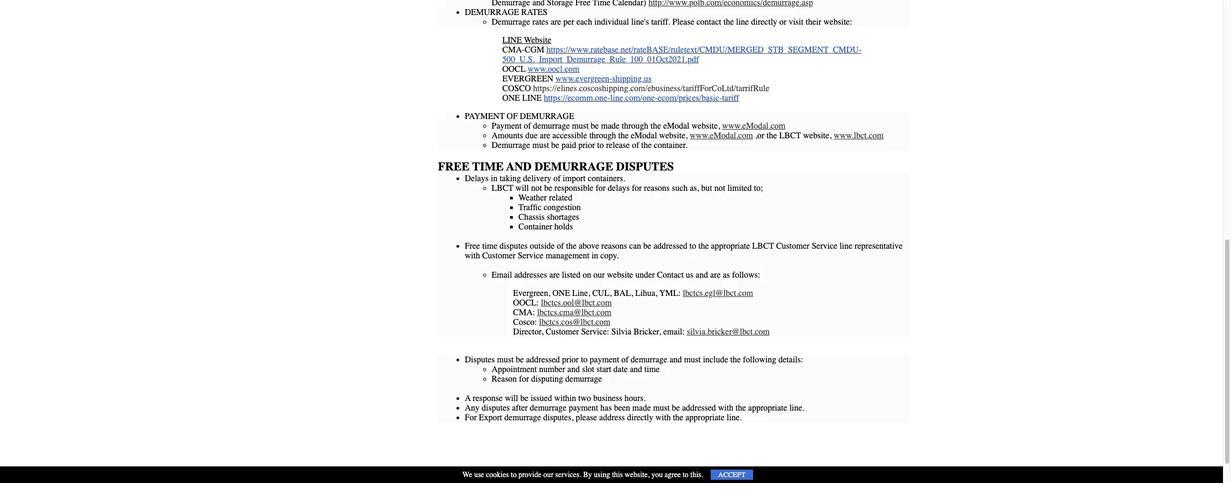 Task type: vqa. For each thing, say whether or not it's contained in the screenshot.
'www.lbct.com'
yes



Task type: locate. For each thing, give the bounding box(es) containing it.
time inside the free time disputes outside of the above reasons can be addressed to the appropriate lbct customer service line representative with customer service management in copy.
[[483, 242, 498, 251]]

1 horizontal spatial line
[[522, 93, 542, 103]]

1 vertical spatial made
[[633, 404, 651, 413]]

emodal right the release
[[631, 131, 657, 141]]

1 vertical spatial demurrage
[[520, 112, 575, 121]]

www.emodal.com link down tariff
[[723, 121, 786, 131]]

of inside delays in taking delivery of import containers. lbct will not be responsible for delays for reasons such as, but not limited to; weather related traffic congestion chassis shortages container holds
[[554, 174, 561, 184]]

1 vertical spatial line
[[522, 93, 542, 103]]

lbct right ,or
[[780, 131, 802, 141]]

cma:
[[513, 308, 535, 318]]

per
[[564, 17, 575, 27]]

appropriate left "line."
[[749, 404, 788, 413]]

0 horizontal spatial in
[[491, 174, 498, 184]]

directly down hours.
[[628, 413, 654, 423]]

prior right the paid at the left top of page
[[579, 141, 595, 150]]

1 horizontal spatial line
[[840, 242, 853, 251]]

to left the release
[[598, 141, 604, 150]]

0 horizontal spatial with
[[465, 251, 480, 261]]

0 horizontal spatial made
[[601, 121, 620, 131]]

reasons inside delays in taking delivery of import containers. lbct will not be responsible for delays for reasons such as, but not limited to; weather related traffic congestion chassis shortages container holds
[[644, 184, 670, 193]]

to inside the free time disputes outside of the above reasons can be addressed to the appropriate lbct customer service line representative with customer service management in copy.
[[690, 242, 697, 251]]

reasons
[[644, 184, 670, 193], [602, 242, 628, 251]]

0 horizontal spatial line
[[503, 35, 522, 45]]

www.emodal.com link
[[723, 121, 786, 131], [690, 131, 754, 141]]

0 vertical spatial one
[[503, 93, 520, 103]]

director,
[[513, 327, 544, 337]]

of left import
[[554, 174, 561, 184]]

1 vertical spatial prior
[[562, 355, 579, 365]]

one inside oocl www.oocl.com evergreen www.evergreen-shipping.us cosco https://elines.coscoshipping.com/ebusiness/tariffforcoltd/tarrifrule one line https://ecomm.one-line.com/one-ecom/prices/basic-tariff
[[503, 93, 520, 103]]

we
[[463, 471, 473, 480]]

cgm
[[525, 45, 545, 55]]

listed
[[562, 271, 581, 280]]

reasons left the can on the right of the page
[[602, 242, 628, 251]]

to up us
[[690, 242, 697, 251]]

1 vertical spatial disputes
[[482, 404, 510, 413]]

time inside disputes must be addressed prior to payment of demurrage and must include the following details: appointment number and slot start date and time
[[645, 365, 660, 375]]

payment inside disputes must be addressed prior to payment of demurrage and must include the following details: appointment number and slot start date and time
[[590, 355, 620, 365]]

line
[[737, 17, 749, 27], [840, 242, 853, 251]]

0 horizontal spatial reasons
[[602, 242, 628, 251]]

reasons left such
[[644, 184, 670, 193]]

1 horizontal spatial reasons
[[644, 184, 670, 193]]

disputes
[[465, 355, 495, 365]]

0 horizontal spatial time
[[483, 242, 498, 251]]

be inside disputes must be addressed prior to payment of demurrage and must include the following details: appointment number and slot start date and time
[[516, 355, 524, 365]]

a
[[465, 394, 471, 404]]

oocl:
[[513, 298, 539, 308]]

customer inside the evergreen, one line, cul, bal, lihua, yml: lbctcs.egl@lbct.com oocl: lbctcs.ool@lbct.com cma: lbctcs.cma@lbct.com ​cosco: lbctcs.cos@lbct.com director, customer service: silvia bricker, email: silvia.bricker@lbct.com
[[546, 327, 579, 337]]

of for containers.
[[554, 174, 561, 184]]

1 horizontal spatial service
[[812, 242, 838, 251]]

demurrage rates are per each individual line's tariff.  please contact the line directly or visit their website:
[[492, 17, 853, 27]]

through right "accessible"
[[590, 131, 616, 141]]

will up traffic
[[516, 184, 529, 193]]

1 vertical spatial reasons
[[602, 242, 628, 251]]

1 vertical spatial in
[[592, 251, 599, 261]]

time right "free"
[[483, 242, 498, 251]]

www.emodal.com left ,or
[[690, 131, 754, 141]]

be right hours.
[[672, 404, 680, 413]]

be right the can on the right of the page
[[644, 242, 652, 251]]

emodal up container.
[[664, 121, 690, 131]]

1 horizontal spatial customer
[[546, 327, 579, 337]]

1 vertical spatial our
[[544, 471, 554, 480]]

0 vertical spatial reasons
[[644, 184, 670, 193]]

www.oocl.com
[[528, 64, 580, 74]]

provide
[[519, 471, 542, 480]]

appropriate up as on the right bottom of page
[[711, 242, 751, 251]]

line website
[[503, 35, 552, 45]]

2 horizontal spatial customer
[[777, 242, 810, 251]]

0 vertical spatial lbct
[[780, 131, 802, 141]]

in left taking
[[491, 174, 498, 184]]

2 demurrage from the top
[[492, 141, 531, 150]]

must up free time and demurrage disputes
[[533, 141, 549, 150]]

any
[[465, 404, 480, 413]]

above
[[579, 242, 600, 251]]

0 vertical spatial prior
[[579, 141, 595, 150]]

0 vertical spatial in
[[491, 174, 498, 184]]

disputes right any
[[482, 404, 510, 413]]

0 horizontal spatial directly
[[628, 413, 654, 423]]

will down the reason
[[505, 394, 519, 404]]

must right hours.
[[654, 404, 670, 413]]

free
[[438, 160, 470, 174]]

0 horizontal spatial our
[[544, 471, 554, 480]]

1 not from the left
[[531, 184, 542, 193]]

be inside delays in taking delivery of import containers. lbct will not be responsible for delays for reasons such as, but not limited to; weather related traffic congestion chassis shortages container holds
[[545, 184, 553, 193]]

to left start
[[581, 355, 588, 365]]

payment left has
[[569, 404, 599, 413]]

outside
[[530, 242, 555, 251]]

of right start
[[622, 355, 629, 365]]

disputes left the outside
[[500, 242, 528, 251]]

appointment
[[492, 365, 537, 375]]

demurrage down bricker,
[[631, 355, 668, 365]]

lbct inside the free time disputes outside of the above reasons can be addressed to the appropriate lbct customer service line representative with customer service management in copy.
[[753, 242, 775, 251]]

1 vertical spatial lbct
[[492, 184, 514, 193]]

of for must
[[524, 121, 531, 131]]

responsible
[[555, 184, 594, 193]]

prior
[[579, 141, 595, 150], [562, 355, 579, 365]]

lbct up follows:
[[753, 242, 775, 251]]

in left copy. at the bottom of page
[[592, 251, 599, 261]]

we use cookies to provide our services. by using this website, you agree to this.
[[463, 471, 704, 480]]

addressed up reason for disputing demurrage
[[526, 355, 560, 365]]

the inside disputes must be addressed prior to payment of demurrage and must include the following details: appointment number and slot start date and time
[[731, 355, 741, 365]]

demurrage up line website
[[492, 17, 531, 27]]

and
[[507, 160, 532, 174]]

0 horizontal spatial through
[[590, 131, 616, 141]]

slot
[[582, 365, 595, 375]]

demurrage left rates
[[465, 7, 520, 17]]

1 horizontal spatial with
[[656, 413, 671, 423]]

0 horizontal spatial lbct
[[492, 184, 514, 193]]

of for above
[[557, 242, 564, 251]]

to inside payment of demurrage payment of demurrage must be made through the emodal website, www.emodal.com amounts due are accessible through the emodal website, www.emodal.com ,or the lbct website, www.lbct.com demurrage must be paid prior to release of the container.
[[598, 141, 604, 150]]

one
[[503, 93, 520, 103], [553, 289, 571, 298]]

are left "listed"
[[550, 271, 560, 280]]

lbct
[[780, 131, 802, 141], [492, 184, 514, 193], [753, 242, 775, 251]]

directly inside any disputes after demurrage payment has been made must be addressed with the appropriate line. for export demurrage disputes, please address directly with the appropriate line.​
[[628, 413, 654, 423]]

addressed left "line.​"
[[683, 404, 716, 413]]

our right on
[[594, 271, 605, 280]]

be up the reason
[[516, 355, 524, 365]]

chassis
[[519, 213, 545, 222]]

number
[[539, 365, 566, 375]]

1 vertical spatial line
[[840, 242, 853, 251]]

shipping.us
[[613, 74, 652, 84]]

rates
[[533, 17, 549, 27]]

demurrage up due
[[520, 112, 575, 121]]

https://elines.coscoshipping.com/ebusiness/tariffforcoltd/tarrifrule
[[533, 84, 770, 93]]

of right the outside
[[557, 242, 564, 251]]

customer for lbct
[[777, 242, 810, 251]]

paid
[[562, 141, 577, 150]]

demurrage down payment
[[492, 141, 531, 150]]

reasons inside the free time disputes outside of the above reasons can be addressed to the appropriate lbct customer service line representative with customer service management in copy.
[[602, 242, 628, 251]]

by
[[584, 471, 592, 480]]

website
[[607, 271, 634, 280]]

must left include
[[685, 355, 701, 365]]

demurrage up "responsible"
[[535, 160, 614, 174]]

made up the release
[[601, 121, 620, 131]]

1 vertical spatial directly
[[628, 413, 654, 423]]

traffic
[[519, 203, 542, 213]]

lbct down time
[[492, 184, 514, 193]]

two
[[579, 394, 592, 404]]

be down free time and demurrage disputes
[[545, 184, 553, 193]]

are inside payment of demurrage payment of demurrage must be made through the emodal website, www.emodal.com amounts due are accessible through the emodal website, www.emodal.com ,or the lbct website, www.lbct.com demurrage must be paid prior to release of the container.
[[540, 131, 551, 141]]

website:
[[824, 17, 853, 27]]

a response will be issued within two business hours.
[[465, 394, 646, 404]]

addressed inside the free time disputes outside of the above reasons can be addressed to the appropriate lbct customer service line representative with customer service management in copy.
[[654, 242, 688, 251]]

1 horizontal spatial our
[[594, 271, 605, 280]]

0 horizontal spatial service
[[518, 251, 544, 261]]

payment inside any disputes after demurrage payment has been made must be addressed with the appropriate line. for export demurrage disputes, please address directly with the appropriate line.​
[[569, 404, 599, 413]]

1 vertical spatial demurrage
[[492, 141, 531, 150]]

line left cgm
[[503, 35, 522, 45]]

payment down service:
[[590, 355, 620, 365]]

to inside disputes must be addressed prior to payment of demurrage and must include the following details: appointment number and slot start date and time
[[581, 355, 588, 365]]

2 vertical spatial addressed
[[683, 404, 716, 413]]

1 horizontal spatial time
[[645, 365, 660, 375]]

delays
[[608, 184, 630, 193]]

made right been
[[633, 404, 651, 413]]

0 vertical spatial line
[[503, 35, 522, 45]]

payment of demurrage payment of demurrage must be made through the emodal website, www.emodal.com amounts due are accessible through the emodal website, www.emodal.com ,or the lbct website, www.lbct.com demurrage must be paid prior to release of the container.
[[465, 112, 884, 150]]

oocl www.oocl.com evergreen www.evergreen-shipping.us cosco https://elines.coscoshipping.com/ebusiness/tariffforcoltd/tarrifrule one line https://ecomm.one-line.com/one-ecom/prices/basic-tariff
[[503, 64, 770, 103]]

this.
[[691, 471, 704, 480]]

customer for director,
[[546, 327, 579, 337]]

for
[[465, 413, 477, 423]]

to
[[598, 141, 604, 150], [690, 242, 697, 251], [581, 355, 588, 365], [511, 471, 517, 480], [683, 471, 689, 480]]

0 vertical spatial our
[[594, 271, 605, 280]]

not
[[531, 184, 542, 193], [715, 184, 726, 193]]

for left delays
[[596, 184, 606, 193]]

for right delays
[[632, 184, 642, 193]]

line right contact
[[737, 17, 749, 27]]

demurrage
[[465, 7, 520, 17], [520, 112, 575, 121], [535, 160, 614, 174]]

0 vertical spatial made
[[601, 121, 620, 131]]

address
[[600, 413, 625, 423]]

1 horizontal spatial lbct
[[753, 242, 775, 251]]

through up the release
[[622, 121, 649, 131]]

must inside any disputes after demurrage payment has been made must be addressed with the appropriate line. for export demurrage disputes, please address directly with the appropriate line.​
[[654, 404, 670, 413]]

1 horizontal spatial in
[[592, 251, 599, 261]]

lbctcs.egl@lbct.com link
[[683, 289, 754, 298]]

congestion
[[544, 203, 581, 213]]

our right provide
[[544, 471, 554, 480]]

will inside delays in taking delivery of import containers. lbct will not be responsible for delays for reasons such as, but not limited to; weather related traffic congestion chassis shortages container holds
[[516, 184, 529, 193]]

disputing
[[532, 375, 564, 384]]

addressed up contact
[[654, 242, 688, 251]]

0 horizontal spatial one
[[503, 93, 520, 103]]

addressed for reasons
[[654, 242, 688, 251]]

prior left the slot
[[562, 355, 579, 365]]

demurrage
[[533, 121, 570, 131], [631, 355, 668, 365], [566, 375, 602, 384], [530, 404, 567, 413], [505, 413, 541, 423]]

0 vertical spatial demurrage
[[492, 17, 531, 27]]

line
[[503, 35, 522, 45], [522, 93, 542, 103]]

line inside oocl www.oocl.com evergreen www.evergreen-shipping.us cosco https://elines.coscoshipping.com/ebusiness/tariffforcoltd/tarrifrule one line https://ecomm.one-line.com/one-ecom/prices/basic-tariff
[[522, 93, 542, 103]]

of right of
[[524, 121, 531, 131]]

0 vertical spatial addressed
[[654, 242, 688, 251]]

not right but
[[715, 184, 726, 193]]

evergreen,
[[513, 289, 551, 298]]

made inside any disputes after demurrage payment has been made must be addressed with the appropriate line. for export demurrage disputes, please address directly with the appropriate line.​
[[633, 404, 651, 413]]

0 vertical spatial line
[[737, 17, 749, 27]]

addressed inside any disputes after demurrage payment has been made must be addressed with the appropriate line. for export demurrage disputes, please address directly with the appropriate line.​
[[683, 404, 716, 413]]

us
[[686, 271, 694, 280]]

within
[[555, 394, 577, 404]]

release
[[606, 141, 630, 150]]

appropriate inside the free time disputes outside of the above reasons can be addressed to the appropriate lbct customer service line representative with customer service management in copy.
[[711, 242, 751, 251]]

disputes inside any disputes after demurrage payment has been made must be addressed with the appropriate line. for export demurrage disputes, please address directly with the appropriate line.​
[[482, 404, 510, 413]]

0 vertical spatial disputes
[[500, 242, 528, 251]]

are right due
[[540, 131, 551, 141]]

made inside payment of demurrage payment of demurrage must be made through the emodal website, www.emodal.com amounts due are accessible through the emodal website, www.emodal.com ,or the lbct website, www.lbct.com demurrage must be paid prior to release of the container.
[[601, 121, 620, 131]]

not up traffic
[[531, 184, 542, 193]]

demurrage inside disputes must be addressed prior to payment of demurrage and must include the following details: appointment number and slot start date and time
[[631, 355, 668, 365]]

after
[[512, 404, 528, 413]]

addressed for made
[[683, 404, 716, 413]]

import
[[563, 174, 586, 184]]

appropriate for lbct
[[711, 242, 751, 251]]

for right the reason
[[519, 375, 529, 384]]

lihua,
[[636, 289, 658, 298]]

to left this. at the right
[[683, 471, 689, 480]]

2 horizontal spatial lbct
[[780, 131, 802, 141]]

for
[[596, 184, 606, 193], [632, 184, 642, 193], [519, 375, 529, 384]]

1 horizontal spatial directly
[[752, 17, 778, 27]]

contact
[[697, 17, 722, 27]]

www.emodal.com link left ,or
[[690, 131, 754, 141]]

representative
[[855, 242, 903, 251]]

1 vertical spatial time
[[645, 365, 660, 375]]

0 vertical spatial directly
[[752, 17, 778, 27]]

2 vertical spatial lbct
[[753, 242, 775, 251]]

with
[[465, 251, 480, 261], [719, 404, 734, 413], [656, 413, 671, 423]]

0 horizontal spatial line
[[737, 17, 749, 27]]

email:
[[664, 327, 685, 337]]

such
[[672, 184, 688, 193]]

evergreen
[[503, 74, 554, 84]]

with inside the free time disputes outside of the above reasons can be addressed to the appropriate lbct customer service line representative with customer service management in copy.
[[465, 251, 480, 261]]

tariff.
[[652, 17, 671, 27]]

be
[[591, 121, 599, 131], [552, 141, 560, 150], [545, 184, 553, 193], [644, 242, 652, 251], [516, 355, 524, 365], [521, 394, 529, 404], [672, 404, 680, 413]]

be inside the free time disputes outside of the above reasons can be addressed to the appropriate lbct customer service line representative with customer service management in copy.
[[644, 242, 652, 251]]

demurrage up the paid at the left top of page
[[533, 121, 570, 131]]

1 horizontal spatial not
[[715, 184, 726, 193]]

line down evergreen
[[522, 93, 542, 103]]

1 vertical spatial payment
[[569, 404, 599, 413]]

bal,
[[614, 289, 633, 298]]

0 vertical spatial will
[[516, 184, 529, 193]]

0 vertical spatial payment
[[590, 355, 620, 365]]

disputes inside the free time disputes outside of the above reasons can be addressed to the appropriate lbct customer service line representative with customer service management in copy.
[[500, 242, 528, 251]]

time right the date
[[645, 365, 660, 375]]

holds
[[555, 222, 573, 232]]

of inside the free time disputes outside of the above reasons can be addressed to the appropriate lbct customer service line representative with customer service management in copy.
[[557, 242, 564, 251]]

directly left or
[[752, 17, 778, 27]]

in inside delays in taking delivery of import containers. lbct will not be responsible for delays for reasons such as, but not limited to; weather related traffic congestion chassis shortages container holds
[[491, 174, 498, 184]]

free time disputes outside of the above reasons can be addressed to the appropriate lbct customer service line representative with customer service management in copy.
[[465, 242, 903, 261]]

demurrage inside payment of demurrage payment of demurrage must be made through the emodal website, www.emodal.com amounts due are accessible through the emodal website, www.emodal.com ,or the lbct website, www.lbct.com demurrage must be paid prior to release of the container.
[[520, 112, 575, 121]]

2 vertical spatial demurrage
[[535, 160, 614, 174]]

and left the slot
[[568, 365, 580, 375]]

1 vertical spatial one
[[553, 289, 571, 298]]

0 vertical spatial time
[[483, 242, 498, 251]]

of
[[524, 121, 531, 131], [632, 141, 640, 150], [554, 174, 561, 184], [557, 242, 564, 251], [622, 355, 629, 365]]

https://www.ratebase.net/ratebase/ruletext/cmdu/merged_stb_segment_cmdu- 500_u.s._import_demurrage_rule_100_01oct2021.pdf link
[[503, 45, 862, 64]]

one left line,
[[553, 289, 571, 298]]

0 horizontal spatial not
[[531, 184, 542, 193]]

1 horizontal spatial one
[[553, 289, 571, 298]]

line left representative
[[840, 242, 853, 251]]

2 horizontal spatial with
[[719, 404, 734, 413]]

cma-cgm
[[503, 45, 547, 55]]

one up of
[[503, 93, 520, 103]]

1 horizontal spatial made
[[633, 404, 651, 413]]

appropriate
[[711, 242, 751, 251], [749, 404, 788, 413], [686, 413, 725, 423]]

be left issued
[[521, 394, 529, 404]]

and right us
[[696, 271, 709, 280]]

1 vertical spatial addressed
[[526, 355, 560, 365]]



Task type: describe. For each thing, give the bounding box(es) containing it.
as,
[[690, 184, 700, 193]]

but
[[702, 184, 713, 193]]

bricker,
[[634, 327, 662, 337]]

1 horizontal spatial emodal
[[664, 121, 690, 131]]

export
[[479, 413, 503, 423]]

demurrage inside payment of demurrage payment of demurrage must be made through the emodal website, www.emodal.com amounts due are accessible through the emodal website, www.emodal.com ,or the lbct website, www.lbct.com demurrage must be paid prior to release of the container.
[[533, 121, 570, 131]]

https://ecomm.one-line.com/one-ecom/prices/basic-tariff link
[[544, 93, 740, 103]]

payment
[[492, 121, 522, 131]]

www.emodal.com link for payment of demurrage must be made through the emodal website,
[[723, 121, 786, 131]]

any disputes after demurrage payment has been made must be addressed with the appropriate line. for export demurrage disputes, please address directly with the appropriate line.​
[[465, 404, 805, 423]]

lbct inside payment of demurrage payment of demurrage must be made through the emodal website, www.emodal.com amounts due are accessible through the emodal website, www.emodal.com ,or the lbct website, www.lbct.com demurrage must be paid prior to release of the container.
[[780, 131, 802, 141]]

disputes
[[617, 160, 674, 174]]

www.lbct.com
[[834, 131, 884, 141]]

on
[[583, 271, 592, 280]]

please
[[673, 17, 695, 27]]

container.
[[654, 141, 688, 150]]

response
[[473, 394, 503, 404]]

delivery
[[524, 174, 552, 184]]

of inside disputes must be addressed prior to payment of demurrage and must include the following details: appointment number and slot start date and time
[[622, 355, 629, 365]]

1 demurrage from the top
[[492, 17, 531, 27]]

and right the date
[[630, 365, 643, 375]]

silvia
[[612, 327, 632, 337]]

line inside the free time disputes outside of the above reasons can be addressed to the appropriate lbct customer service line representative with customer service management in copy.
[[840, 242, 853, 251]]

as
[[723, 271, 730, 280]]

addresses
[[515, 271, 548, 280]]

prior inside disputes must be addressed prior to payment of demurrage and must include the following details: appointment number and slot start date and time
[[562, 355, 579, 365]]

related
[[549, 193, 573, 203]]

0 vertical spatial demurrage
[[465, 7, 520, 17]]

be inside any disputes after demurrage payment has been made must be addressed with the appropriate line. for export demurrage disputes, please address directly with the appropriate line.​
[[672, 404, 680, 413]]

start
[[597, 365, 612, 375]]

be right "accessible"
[[591, 121, 599, 131]]

disputes must be addressed prior to payment of demurrage and must include the following details: appointment number and slot start date and time
[[465, 355, 804, 375]]

​cosco:
[[513, 318, 537, 327]]

be left the paid at the left top of page
[[552, 141, 560, 150]]

https://elines.coscoshipping.com/ebusiness/tariffforcoltd/tarrifrule link
[[533, 84, 770, 93]]

demurrage inside payment of demurrage payment of demurrage must be made through the emodal website, www.emodal.com amounts due are accessible through the emodal website, www.emodal.com ,or the lbct website, www.lbct.com demurrage must be paid prior to release of the container.
[[492, 141, 531, 150]]

addressed inside disputes must be addressed prior to payment of demurrage and must include the following details: appointment number and slot start date and time
[[526, 355, 560, 365]]

must up the reason
[[497, 355, 514, 365]]

details:
[[779, 355, 804, 365]]

our for on
[[594, 271, 605, 280]]

our for provide
[[544, 471, 554, 480]]

accept button
[[711, 470, 754, 480]]

cul,
[[593, 289, 612, 298]]

www.emodal.com link for amounts due are accessible through the emodal website,
[[690, 131, 754, 141]]

and down email:
[[670, 355, 682, 365]]

services.
[[556, 471, 582, 480]]

one inside the evergreen, one line, cul, bal, lihua, yml: lbctcs.egl@lbct.com oocl: lbctcs.ool@lbct.com cma: lbctcs.cma@lbct.com ​cosco: lbctcs.cos@lbct.com director, customer service: silvia bricker, email: silvia.bricker@lbct.com
[[553, 289, 571, 298]]

demurrage rates
[[465, 7, 548, 17]]

cma-
[[503, 45, 525, 55]]

www.emodal.com down tariff
[[723, 121, 786, 131]]

,or
[[756, 131, 765, 141]]

you
[[652, 471, 663, 480]]

shortages
[[547, 213, 580, 222]]

email
[[492, 271, 512, 280]]

time
[[473, 160, 504, 174]]

visit
[[789, 17, 804, 27]]

oocl
[[503, 64, 526, 74]]

demurrage right after on the bottom left of page
[[530, 404, 567, 413]]

www.oocl.com link
[[528, 64, 580, 74]]

reason for disputing demurrage
[[492, 375, 602, 384]]

due
[[526, 131, 538, 141]]

1 horizontal spatial through
[[622, 121, 649, 131]]

2 not from the left
[[715, 184, 726, 193]]

demurrage down issued
[[505, 413, 541, 423]]

silvia.bricker@lbct.com link
[[687, 327, 770, 337]]

appropriate left "line.​"
[[686, 413, 725, 423]]

silvia.bricker@lbct.com
[[687, 327, 770, 337]]

date
[[614, 365, 628, 375]]

demurrage up two
[[566, 375, 602, 384]]

business
[[594, 394, 623, 404]]

taking
[[500, 174, 521, 184]]

can
[[630, 242, 642, 251]]

500_u.s._import_demurrage_rule_100_01oct2021.pdf
[[503, 55, 699, 64]]

0 horizontal spatial emodal
[[631, 131, 657, 141]]

been
[[614, 404, 631, 413]]

each
[[577, 17, 593, 27]]

appropriate for line.
[[749, 404, 788, 413]]

0 horizontal spatial customer
[[483, 251, 516, 261]]

in inside the free time disputes outside of the above reasons can be addressed to the appropriate lbct customer service line representative with customer service management in copy.
[[592, 251, 599, 261]]

2 horizontal spatial for
[[632, 184, 642, 193]]

issued
[[531, 394, 552, 404]]

of right the release
[[632, 141, 640, 150]]

must up the paid at the left top of page
[[572, 121, 589, 131]]

www.evergreen-
[[556, 74, 613, 84]]

line,
[[573, 289, 591, 298]]

prior inside payment of demurrage payment of demurrage must be made through the emodal website, www.emodal.com amounts due are accessible through the emodal website, www.emodal.com ,or the lbct website, www.lbct.com demurrage must be paid prior to release of the container.
[[579, 141, 595, 150]]

weather
[[519, 193, 547, 203]]

yml:
[[660, 289, 681, 298]]

are left as on the right bottom of page
[[711, 271, 721, 280]]

www.lbct.com link
[[834, 131, 884, 141]]

cosco
[[503, 84, 531, 93]]

www.evergreen-shipping.us link
[[556, 74, 652, 84]]

reason
[[492, 375, 517, 384]]

lbct inside delays in taking delivery of import containers. lbct will not be responsible for delays for reasons such as, but not limited to; weather related traffic congestion chassis shortages container holds
[[492, 184, 514, 193]]

1 horizontal spatial for
[[596, 184, 606, 193]]

to left provide
[[511, 471, 517, 480]]

contact
[[657, 271, 684, 280]]

lbctcs.cos@lbct.com link
[[539, 318, 611, 327]]

this
[[612, 471, 623, 480]]

line.com/one-
[[611, 93, 658, 103]]

following
[[743, 355, 777, 365]]

has
[[601, 404, 612, 413]]

service:
[[582, 327, 610, 337]]

management
[[546, 251, 590, 261]]

delays in taking delivery of import containers. lbct will not be responsible for delays for reasons such as, but not limited to; weather related traffic congestion chassis shortages container holds
[[465, 174, 764, 232]]

use
[[474, 471, 484, 480]]

1 vertical spatial will
[[505, 394, 519, 404]]

evergreen, one line, cul, bal, lihua, yml: lbctcs.egl@lbct.com oocl: lbctcs.ool@lbct.com cma: lbctcs.cma@lbct.com ​cosco: lbctcs.cos@lbct.com director, customer service: silvia bricker, email: silvia.bricker@lbct.com
[[513, 289, 770, 337]]

website
[[524, 35, 552, 45]]

line.
[[790, 404, 805, 413]]

are left per
[[551, 17, 562, 27]]

follows:
[[733, 271, 761, 280]]

0 horizontal spatial for
[[519, 375, 529, 384]]

lbctcs.cma@lbct.com
[[538, 308, 612, 318]]



